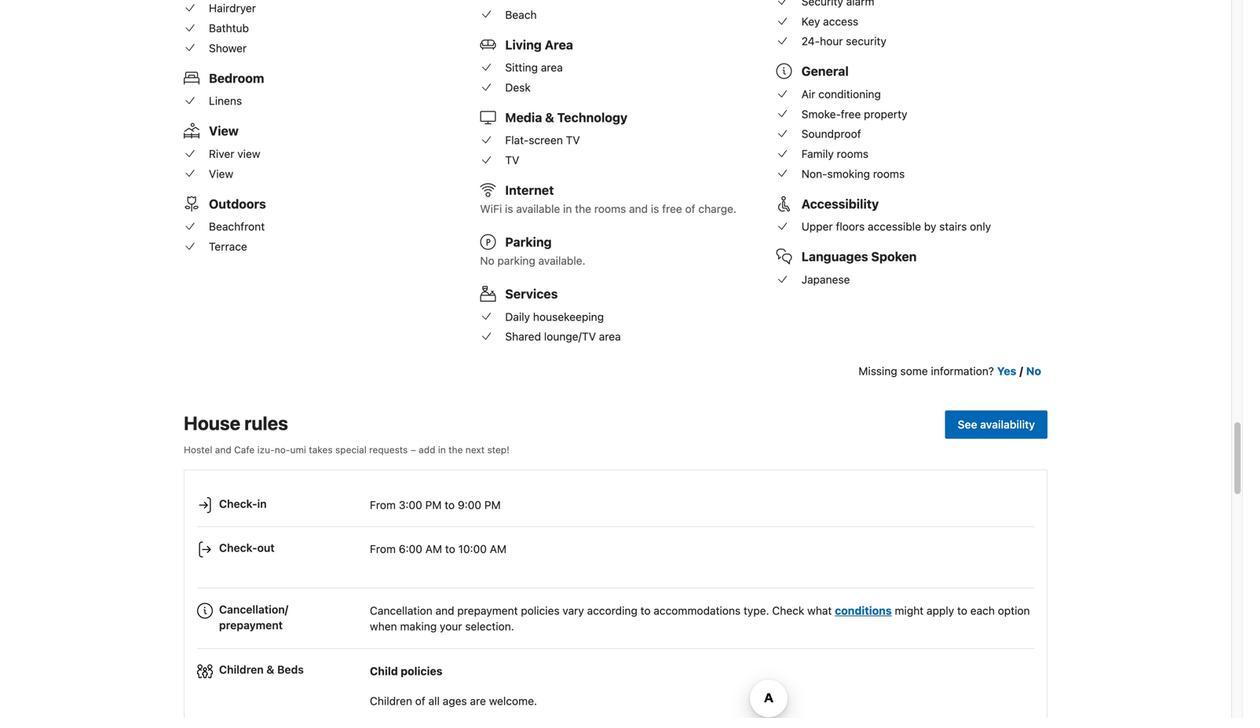 Task type: describe. For each thing, give the bounding box(es) containing it.
might apply to each option when making your selection.
[[370, 604, 1031, 633]]

1 horizontal spatial area
[[599, 330, 621, 343]]

services
[[505, 286, 558, 301]]

option
[[998, 604, 1031, 617]]

air
[[802, 88, 816, 101]]

key access
[[802, 15, 859, 28]]

izu-
[[257, 444, 275, 455]]

out
[[257, 541, 275, 554]]

add
[[419, 444, 436, 455]]

living area
[[505, 37, 574, 52]]

what
[[808, 604, 832, 617]]

key
[[802, 15, 821, 28]]

children & beds
[[219, 663, 304, 676]]

lounge/tv
[[544, 330, 596, 343]]

daily
[[505, 310, 530, 323]]

living
[[505, 37, 542, 52]]

3:00 pm
[[399, 499, 442, 512]]

family
[[802, 147, 834, 160]]

0 vertical spatial rooms
[[837, 147, 869, 160]]

shared lounge/tv area
[[505, 330, 621, 343]]

next
[[466, 444, 485, 455]]

hostel and cafe izu-no-umi takes special requests – add in the next step!
[[184, 444, 510, 455]]

type.
[[744, 604, 770, 617]]

see
[[958, 418, 978, 431]]

check-in
[[219, 497, 267, 510]]

hour
[[820, 35, 843, 48]]

technology
[[558, 110, 628, 125]]

wifi is available in the rooms and is free of charge.
[[480, 202, 737, 215]]

yes button
[[998, 364, 1017, 379]]

air conditioning
[[802, 88, 882, 101]]

1 view from the top
[[209, 124, 239, 138]]

might
[[895, 604, 924, 617]]

family rooms
[[802, 147, 869, 160]]

parking
[[505, 235, 552, 250]]

2 horizontal spatial and
[[629, 202, 648, 215]]

languages
[[802, 249, 869, 264]]

available
[[516, 202, 560, 215]]

rules
[[245, 412, 288, 434]]

6:00 am
[[399, 543, 442, 556]]

non-
[[802, 167, 828, 180]]

child policies
[[370, 665, 443, 678]]

house
[[184, 412, 241, 434]]

prepayment inside cancellation/ prepayment
[[219, 619, 283, 632]]

linens
[[209, 94, 242, 107]]

check-out
[[219, 541, 275, 554]]

check- for out
[[219, 541, 257, 554]]

0 vertical spatial prepayment
[[458, 604, 518, 617]]

when
[[370, 620, 397, 633]]

non-smoking rooms
[[802, 167, 905, 180]]

umi
[[290, 444, 306, 455]]

to for 3:00 pm
[[445, 499, 455, 512]]

river
[[209, 147, 235, 160]]

from 3:00 pm to 9:00 pm
[[370, 499, 501, 512]]

charge.
[[699, 202, 737, 215]]

1 vertical spatial no
[[1027, 365, 1042, 378]]

see availability button
[[946, 411, 1048, 439]]

housekeeping
[[533, 310, 604, 323]]

0 horizontal spatial in
[[257, 497, 267, 510]]

1 vertical spatial in
[[438, 444, 446, 455]]

0 vertical spatial area
[[541, 61, 563, 74]]

desk
[[505, 81, 531, 94]]

0 horizontal spatial no
[[480, 254, 495, 267]]

cancellation
[[370, 604, 433, 617]]

availability
[[981, 418, 1036, 431]]

2 horizontal spatial in
[[563, 202, 572, 215]]

according
[[587, 604, 638, 617]]

media & technology
[[505, 110, 628, 125]]

apply
[[927, 604, 955, 617]]

languages spoken
[[802, 249, 917, 264]]

your
[[440, 620, 462, 633]]

property
[[864, 108, 908, 121]]

floors
[[836, 220, 865, 233]]

flat-
[[505, 134, 529, 147]]

to for 6:00 am
[[445, 543, 456, 556]]

requests
[[369, 444, 408, 455]]

missing some information? yes / no
[[859, 365, 1042, 378]]

flat-screen tv
[[505, 134, 580, 147]]

selection.
[[465, 620, 514, 633]]

0 vertical spatial the
[[575, 202, 592, 215]]

conditioning
[[819, 88, 882, 101]]

screen
[[529, 134, 563, 147]]

takes
[[309, 444, 333, 455]]

each
[[971, 604, 995, 617]]

accessible
[[868, 220, 922, 233]]

smoking
[[828, 167, 871, 180]]

by
[[925, 220, 937, 233]]



Task type: locate. For each thing, give the bounding box(es) containing it.
sitting area
[[505, 61, 563, 74]]

& for media
[[545, 110, 555, 125]]

1 horizontal spatial &
[[545, 110, 555, 125]]

no-
[[275, 444, 290, 455]]

1 horizontal spatial of
[[686, 202, 696, 215]]

the
[[575, 202, 592, 215], [449, 444, 463, 455]]

in right available
[[563, 202, 572, 215]]

ages
[[443, 694, 467, 707]]

no parking available.
[[480, 254, 586, 267]]

2 vertical spatial rooms
[[595, 202, 626, 215]]

beach
[[505, 8, 537, 21]]

1 vertical spatial children
[[370, 694, 412, 707]]

view
[[238, 147, 261, 160]]

in up out
[[257, 497, 267, 510]]

24-
[[802, 35, 820, 48]]

terrace
[[209, 240, 247, 253]]

cancellation/ prepayment
[[219, 603, 288, 632]]

is right wifi
[[505, 202, 513, 215]]

1 horizontal spatial is
[[651, 202, 660, 215]]

view up river at left top
[[209, 124, 239, 138]]

1 horizontal spatial policies
[[521, 604, 560, 617]]

1 horizontal spatial tv
[[566, 134, 580, 147]]

missing
[[859, 365, 898, 378]]

0 vertical spatial of
[[686, 202, 696, 215]]

2 vertical spatial and
[[436, 604, 455, 617]]

policies left vary
[[521, 604, 560, 617]]

and for cancellation and prepayment policies vary according to accommodations type. check what conditions
[[436, 604, 455, 617]]

hostel
[[184, 444, 212, 455]]

special
[[335, 444, 367, 455]]

1 horizontal spatial prepayment
[[458, 604, 518, 617]]

1 vertical spatial &
[[267, 663, 275, 676]]

cancellation/
[[219, 603, 288, 616]]

24-hour security
[[802, 35, 887, 48]]

from 6:00 am to 10:00 am
[[370, 543, 507, 556]]

to left each
[[958, 604, 968, 617]]

tv down flat-
[[505, 154, 520, 167]]

spoken
[[872, 249, 917, 264]]

& left the beds on the left of the page
[[267, 663, 275, 676]]

1 vertical spatial prepayment
[[219, 619, 283, 632]]

beds
[[277, 663, 304, 676]]

1 vertical spatial check-
[[219, 541, 257, 554]]

area
[[545, 37, 574, 52]]

1 vertical spatial tv
[[505, 154, 520, 167]]

1 horizontal spatial children
[[370, 694, 412, 707]]

view down river at left top
[[209, 167, 233, 180]]

from for from 6:00 am to 10:00 am
[[370, 543, 396, 556]]

2 is from the left
[[651, 202, 660, 215]]

1 from from the top
[[370, 499, 396, 512]]

free down conditioning
[[841, 108, 861, 121]]

0 vertical spatial view
[[209, 124, 239, 138]]

to for apply
[[958, 604, 968, 617]]

of left the all
[[415, 694, 426, 707]]

conditions link
[[835, 604, 892, 617]]

0 horizontal spatial the
[[449, 444, 463, 455]]

shower
[[209, 42, 247, 55]]

outdoors
[[209, 196, 266, 211]]

1 vertical spatial policies
[[401, 665, 443, 678]]

& up screen
[[545, 110, 555, 125]]

bedroom
[[209, 71, 264, 86]]

general
[[802, 64, 849, 79]]

1 horizontal spatial in
[[438, 444, 446, 455]]

policies up the all
[[401, 665, 443, 678]]

area
[[541, 61, 563, 74], [599, 330, 621, 343]]

to right the 6:00 am
[[445, 543, 456, 556]]

upper floors accessible by stairs only
[[802, 220, 992, 233]]

all
[[429, 694, 440, 707]]

1 vertical spatial area
[[599, 330, 621, 343]]

no
[[480, 254, 495, 267], [1027, 365, 1042, 378]]

0 vertical spatial free
[[841, 108, 861, 121]]

area right lounge/tv
[[599, 330, 621, 343]]

1 horizontal spatial the
[[575, 202, 592, 215]]

1 vertical spatial free
[[662, 202, 683, 215]]

some
[[901, 365, 928, 378]]

check- for in
[[219, 497, 257, 510]]

parking
[[498, 254, 536, 267]]

0 vertical spatial from
[[370, 499, 396, 512]]

the left next
[[449, 444, 463, 455]]

check- down check-in
[[219, 541, 257, 554]]

1 vertical spatial of
[[415, 694, 426, 707]]

1 vertical spatial rooms
[[874, 167, 905, 180]]

2 vertical spatial in
[[257, 497, 267, 510]]

rooms right available
[[595, 202, 626, 215]]

0 horizontal spatial policies
[[401, 665, 443, 678]]

0 vertical spatial check-
[[219, 497, 257, 510]]

prepayment down the cancellation/
[[219, 619, 283, 632]]

0 horizontal spatial is
[[505, 202, 513, 215]]

no right /
[[1027, 365, 1042, 378]]

1 check- from the top
[[219, 497, 257, 510]]

1 vertical spatial and
[[215, 444, 232, 455]]

is left charge.
[[651, 202, 660, 215]]

accommodations
[[654, 604, 741, 617]]

bathtub
[[209, 22, 249, 35]]

to right according
[[641, 604, 651, 617]]

view
[[209, 124, 239, 138], [209, 167, 233, 180]]

tv
[[566, 134, 580, 147], [505, 154, 520, 167]]

1 horizontal spatial rooms
[[837, 147, 869, 160]]

the right available
[[575, 202, 592, 215]]

0 horizontal spatial rooms
[[595, 202, 626, 215]]

0 horizontal spatial and
[[215, 444, 232, 455]]

9:00 pm
[[458, 499, 501, 512]]

check- up check-out
[[219, 497, 257, 510]]

of
[[686, 202, 696, 215], [415, 694, 426, 707]]

1 vertical spatial from
[[370, 543, 396, 556]]

2 horizontal spatial rooms
[[874, 167, 905, 180]]

0 horizontal spatial tv
[[505, 154, 520, 167]]

0 horizontal spatial &
[[267, 663, 275, 676]]

–
[[411, 444, 416, 455]]

from
[[370, 499, 396, 512], [370, 543, 396, 556]]

smoke-
[[802, 108, 841, 121]]

prepayment up 'selection.'
[[458, 604, 518, 617]]

sitting
[[505, 61, 538, 74]]

0 horizontal spatial free
[[662, 202, 683, 215]]

only
[[970, 220, 992, 233]]

information?
[[931, 365, 995, 378]]

internet
[[505, 183, 554, 198]]

2 from from the top
[[370, 543, 396, 556]]

1 horizontal spatial free
[[841, 108, 861, 121]]

0 vertical spatial tv
[[566, 134, 580, 147]]

soundproof
[[802, 127, 862, 140]]

check
[[773, 604, 805, 617]]

upper
[[802, 220, 833, 233]]

0 horizontal spatial children
[[219, 663, 264, 676]]

tv down the media & technology on the top
[[566, 134, 580, 147]]

children for children of all ages are welcome.
[[370, 694, 412, 707]]

cancellation and prepayment policies vary according to accommodations type. check what conditions
[[370, 604, 892, 617]]

2 check- from the top
[[219, 541, 257, 554]]

0 horizontal spatial prepayment
[[219, 619, 283, 632]]

children down child
[[370, 694, 412, 707]]

1 is from the left
[[505, 202, 513, 215]]

accessibility
[[802, 196, 879, 211]]

cafe
[[234, 444, 255, 455]]

0 vertical spatial policies
[[521, 604, 560, 617]]

step!
[[488, 444, 510, 455]]

available.
[[539, 254, 586, 267]]

free left charge.
[[662, 202, 683, 215]]

children of all ages are welcome.
[[370, 694, 537, 707]]

0 vertical spatial and
[[629, 202, 648, 215]]

rooms right smoking
[[874, 167, 905, 180]]

to right '3:00 pm'
[[445, 499, 455, 512]]

smoke-free property
[[802, 108, 908, 121]]

1 horizontal spatial and
[[436, 604, 455, 617]]

making
[[400, 620, 437, 633]]

yes
[[998, 365, 1017, 378]]

to inside might apply to each option when making your selection.
[[958, 604, 968, 617]]

child
[[370, 665, 398, 678]]

are
[[470, 694, 486, 707]]

children
[[219, 663, 264, 676], [370, 694, 412, 707]]

/
[[1020, 365, 1024, 378]]

in right add
[[438, 444, 446, 455]]

no button
[[1027, 364, 1042, 379]]

is
[[505, 202, 513, 215], [651, 202, 660, 215]]

of left charge.
[[686, 202, 696, 215]]

vary
[[563, 604, 584, 617]]

and for hostel and cafe izu-no-umi takes special requests – add in the next step!
[[215, 444, 232, 455]]

10:00 am
[[459, 543, 507, 556]]

area down area
[[541, 61, 563, 74]]

policies
[[521, 604, 560, 617], [401, 665, 443, 678]]

0 vertical spatial no
[[480, 254, 495, 267]]

children for children & beds
[[219, 663, 264, 676]]

free
[[841, 108, 861, 121], [662, 202, 683, 215]]

media
[[505, 110, 542, 125]]

access
[[824, 15, 859, 28]]

1 horizontal spatial no
[[1027, 365, 1042, 378]]

from left '3:00 pm'
[[370, 499, 396, 512]]

1 vertical spatial the
[[449, 444, 463, 455]]

1 vertical spatial view
[[209, 167, 233, 180]]

beachfront
[[209, 220, 265, 233]]

0 vertical spatial in
[[563, 202, 572, 215]]

no left parking
[[480, 254, 495, 267]]

2 view from the top
[[209, 167, 233, 180]]

children left the beds on the left of the page
[[219, 663, 264, 676]]

& for children
[[267, 663, 275, 676]]

0 vertical spatial children
[[219, 663, 264, 676]]

house rules
[[184, 412, 288, 434]]

0 vertical spatial &
[[545, 110, 555, 125]]

from for from 3:00 pm to 9:00 pm
[[370, 499, 396, 512]]

to
[[445, 499, 455, 512], [445, 543, 456, 556], [641, 604, 651, 617], [958, 604, 968, 617]]

hairdryer
[[209, 2, 256, 15]]

rooms
[[837, 147, 869, 160], [874, 167, 905, 180], [595, 202, 626, 215]]

stairs
[[940, 220, 968, 233]]

rooms up non-smoking rooms
[[837, 147, 869, 160]]

0 horizontal spatial area
[[541, 61, 563, 74]]

0 horizontal spatial of
[[415, 694, 426, 707]]

from left the 6:00 am
[[370, 543, 396, 556]]



Task type: vqa. For each thing, say whether or not it's contained in the screenshot.


